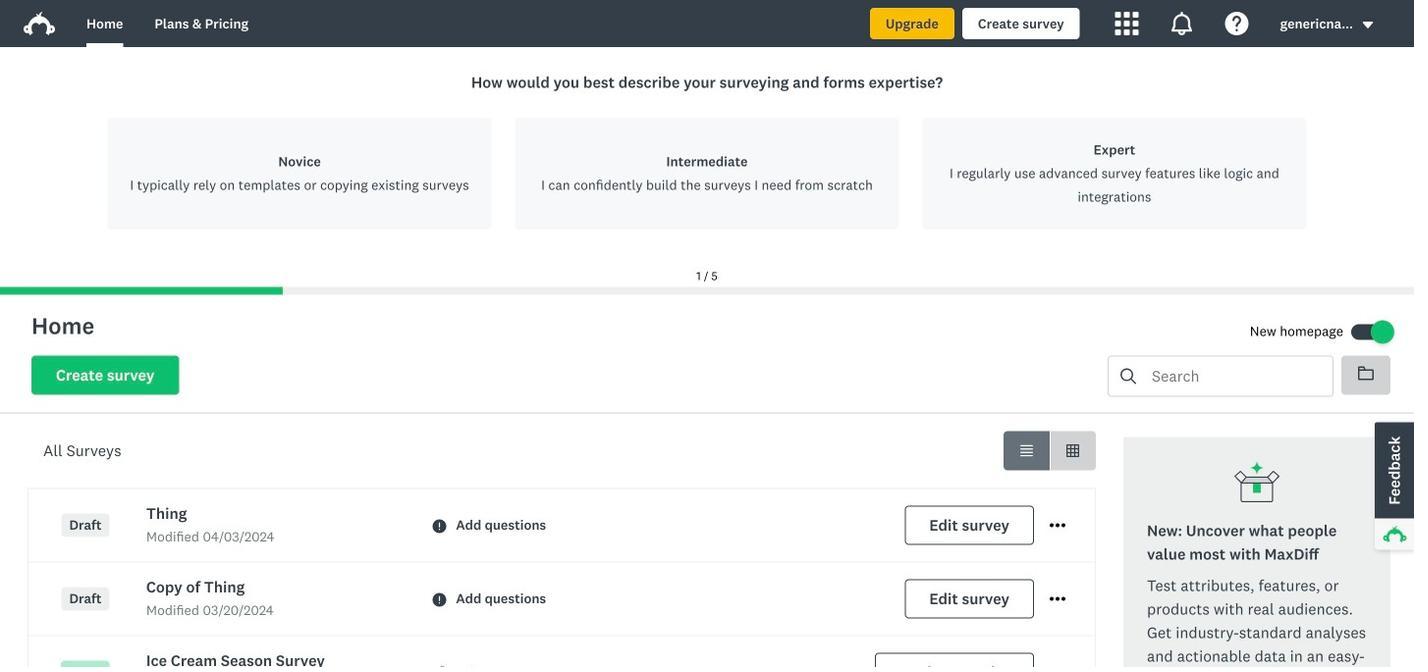 Task type: describe. For each thing, give the bounding box(es) containing it.
open menu image for 1st warning image from the top
[[1050, 524, 1066, 528]]

2 folders image from the top
[[1358, 367, 1374, 381]]

1 warning image from the top
[[432, 520, 446, 534]]

open menu image
[[1050, 592, 1066, 608]]

max diff icon image
[[1233, 461, 1281, 508]]

open menu image for 2nd warning image from the top of the page
[[1050, 598, 1066, 602]]

2 warning image from the top
[[432, 594, 446, 607]]

2 brand logo image from the top
[[24, 12, 55, 35]]

notification center icon image
[[1170, 12, 1194, 35]]



Task type: locate. For each thing, give the bounding box(es) containing it.
help icon image
[[1225, 12, 1249, 35]]

1 brand logo image from the top
[[24, 8, 55, 39]]

1 vertical spatial warning image
[[432, 594, 446, 607]]

search image
[[1120, 369, 1136, 384]]

1 folders image from the top
[[1358, 366, 1374, 381]]

products icon image
[[1115, 12, 1139, 35], [1115, 12, 1139, 35]]

dialog
[[0, 47, 1414, 295]]

3 open menu image from the top
[[1050, 598, 1066, 602]]

folders image
[[1358, 366, 1374, 381], [1358, 367, 1374, 381]]

search image
[[1120, 369, 1136, 384]]

dropdown arrow icon image
[[1361, 18, 1375, 32], [1363, 22, 1373, 28]]

warning image
[[432, 520, 446, 534], [432, 594, 446, 607]]

Search text field
[[1136, 357, 1333, 396]]

open menu image
[[1050, 518, 1066, 534], [1050, 524, 1066, 528], [1050, 598, 1066, 602]]

brand logo image
[[24, 8, 55, 39], [24, 12, 55, 35]]

0 vertical spatial warning image
[[432, 520, 446, 534]]

group
[[1004, 432, 1096, 471]]

2 open menu image from the top
[[1050, 524, 1066, 528]]

1 open menu image from the top
[[1050, 518, 1066, 534]]



Task type: vqa. For each thing, say whether or not it's contained in the screenshot.
Search text field
yes



